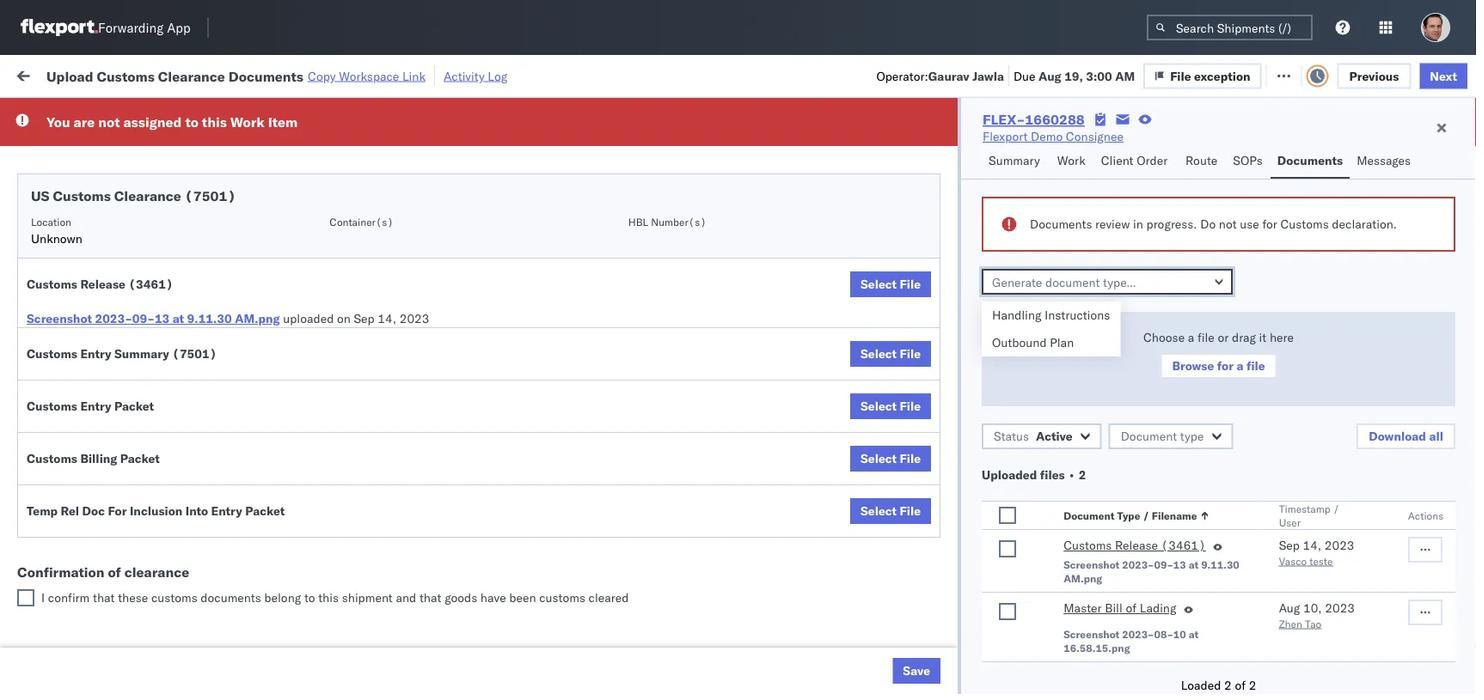 Task type: describe. For each thing, give the bounding box(es) containing it.
25, for 3:00 am est, feb 25, 2023
[[382, 436, 400, 451]]

feb for confirm delivery link
[[358, 436, 379, 451]]

pm for schedule pickup from los angeles international airport
[[306, 172, 325, 187]]

4 flex-1911466 from the top
[[949, 663, 1039, 678]]

ca for honeywell confirm pickup from los angeles, ca link
[[40, 406, 56, 421]]

2 mawb1234 from the top
[[1171, 209, 1238, 224]]

2:59 am est, feb 28, 2023
[[277, 512, 433, 527]]

screenshot 2023-08-10 at 16.58.15.png
[[1064, 628, 1199, 655]]

12:00 pm est, feb 25, 2023
[[277, 474, 440, 489]]

belong
[[264, 591, 301, 606]]

20,
[[381, 247, 399, 262]]

customs billing packet
[[27, 451, 160, 466]]

demu1232567 up 10 in the bottom right of the page
[[1147, 587, 1234, 602]]

forwarding
[[98, 19, 164, 36]]

9 resize handle column header from the left
[[1357, 133, 1378, 695]]

4 bicu1234565, demu1232567 from the top
[[1059, 663, 1234, 678]]

1 integration test account - western digital from the top
[[750, 172, 981, 187]]

schedule pickup from los angeles international airport
[[40, 162, 228, 194]]

ocean lcl for otter
[[526, 134, 586, 149]]

list box containing handling instructions
[[982, 302, 1121, 357]]

1 schedule pickup from los angeles, ca link from the top
[[40, 275, 244, 309]]

screenshot 2023-09-13 at 9.11.30 am.png uploaded on sep 14, 2023
[[27, 311, 429, 326]]

2 western from the top
[[897, 209, 942, 224]]

confirm pickup from los angeles, ca link for bookings
[[40, 350, 244, 385]]

3 bicu1234565, demu1232567 from the top
[[1059, 625, 1234, 640]]

user
[[1279, 516, 1301, 529]]

screenshot for screenshot 2023-09-13 at 9.11.30 am.png
[[1064, 559, 1120, 571]]

no
[[403, 107, 417, 120]]

est, down 12:00 pm est, feb 25, 2023
[[329, 512, 355, 527]]

ca for second schedule pickup from los angeles, ca link from the bottom
[[40, 558, 56, 573]]

client for client name
[[638, 141, 666, 153]]

documents inside upload customs clearance documents
[[40, 255, 102, 270]]

demu1232567 down 'lading'
[[1147, 625, 1234, 640]]

schedule delivery appointment button for 2:59 am est, mar 3, 2023
[[40, 624, 211, 643]]

at for screenshot 2023-09-13 at 9.11.30 am.png uploaded on sep 14, 2023
[[173, 311, 184, 326]]

4 -- from the top
[[1171, 626, 1186, 641]]

select file for customs billing packet
[[861, 451, 921, 466]]

Search Shipments (/) text field
[[1147, 15, 1313, 40]]

1977428 for confirm pickup from los angeles, ca
[[986, 399, 1039, 414]]

teste
[[1310, 555, 1333, 568]]

am.png for screenshot 2023-09-13 at 9.11.30 am.png uploaded on sep 14, 2023
[[235, 311, 280, 326]]

clearance for upload customs clearance documents
[[133, 238, 188, 253]]

are
[[74, 114, 95, 131]]

lading
[[1140, 601, 1177, 616]]

upload for customs
[[40, 238, 79, 253]]

confirmation
[[17, 564, 104, 581]]

ca for 4th schedule pickup from los angeles, ca link from the top
[[40, 595, 56, 611]]

3 -- from the top
[[1171, 588, 1186, 603]]

1 western from the top
[[897, 172, 942, 187]]

my work
[[17, 62, 94, 86]]

pm for upload customs clearance documents
[[306, 247, 325, 262]]

pickup down upload customs clearance documents
[[94, 276, 131, 291]]

3 resize handle column header from the left
[[497, 133, 518, 695]]

documents
[[201, 591, 261, 606]]

1 3:30 pm est, feb 17, 2023 from the top
[[277, 172, 432, 187]]

demu1232567 down the plan
[[1059, 360, 1147, 375]]

2 that from the left
[[420, 591, 442, 606]]

ocean fcl for flexport
[[526, 626, 586, 641]]

select for customs billing packet
[[861, 451, 897, 466]]

pickup up customs entry packet
[[87, 351, 124, 366]]

of up these at the left bottom of the page
[[108, 564, 121, 581]]

flex-1977428 for confirm pickup from los angeles, ca
[[949, 399, 1039, 414]]

est, right belong
[[329, 588, 355, 603]]

snoozed
[[356, 107, 396, 120]]

2150210 for 12:00 pm est, feb 25, 2023
[[986, 474, 1039, 489]]

mode
[[526, 141, 553, 153]]

operator:
[[877, 68, 929, 83]]

upload customs clearance documents button
[[40, 237, 244, 273]]

confirmation of clearance
[[17, 564, 189, 581]]

demu1232567 up loaded
[[1147, 663, 1234, 678]]

2023 inside aug 10, 2023 zhen tao
[[1325, 601, 1355, 616]]

resize handle column header for workitem
[[246, 133, 267, 695]]

browse for a file
[[1172, 359, 1265, 374]]

2 schedule pickup from los angeles, ca from the top
[[40, 503, 232, 535]]

10 resize handle column header from the left
[[1445, 133, 1466, 695]]

1 -- from the top
[[1171, 512, 1186, 527]]

file for customs entry packet
[[900, 399, 921, 414]]

:
[[123, 107, 126, 120]]

i
[[41, 591, 45, 606]]

confirm
[[48, 591, 90, 606]]

am.png for screenshot 2023-09-13 at 9.11.30 am.png
[[1064, 572, 1103, 585]]

honeywell for confirm pickup from los angeles, ca
[[750, 399, 807, 414]]

0 horizontal spatial not
[[98, 114, 120, 131]]

aug inside aug 10, 2023 zhen tao
[[1279, 601, 1300, 616]]

los down customs entry summary (7501) on the left
[[155, 389, 174, 404]]

20
[[1410, 626, 1425, 641]]

delivery down us customs clearance (7501)
[[94, 209, 138, 224]]

1 bicu1234565, demu1232567 from the top
[[1059, 549, 1234, 565]]

1 that from the left
[[93, 591, 115, 606]]

demu1232567 up ∙ at the right
[[1059, 436, 1147, 451]]

customs entry packet
[[27, 399, 154, 414]]

0 vertical spatial work
[[187, 67, 217, 82]]

flex-1911408 for confirm pickup from los angeles, ca
[[949, 361, 1039, 376]]

test
[[1386, 626, 1407, 641]]

numbers for container numbers
[[1059, 147, 1102, 160]]

1 digital from the top
[[946, 172, 981, 187]]

summary inside summary button
[[989, 153, 1040, 168]]

0 horizontal spatial file
[[1198, 330, 1215, 345]]

operator: gaurav jawla
[[877, 68, 1004, 83]]

from down the temp rel doc for inclusion into entry packet at the bottom left
[[134, 578, 159, 593]]

location
[[31, 215, 71, 228]]

international
[[40, 179, 109, 194]]

4 2:59 from the top
[[277, 626, 303, 641]]

pickup right confirm
[[94, 578, 131, 593]]

and
[[396, 591, 416, 606]]

9.11.30 for screenshot 2023-09-13 at 9.11.30 am.png uploaded on sep 14, 2023
[[187, 311, 232, 326]]

resize handle column header for container numbers
[[1142, 133, 1163, 695]]

schedule delivery appointment link for 10:30 pm est, feb 21, 2023
[[40, 321, 211, 338]]

1 vertical spatial (3461)
[[1161, 538, 1206, 553]]

activity log
[[444, 68, 508, 83]]

1 vertical spatial not
[[1219, 217, 1237, 232]]

mbl/mawb numbers button
[[1163, 137, 1360, 154]]

select file button for customs billing packet
[[850, 446, 931, 472]]

1 confirm from the top
[[40, 351, 83, 366]]

mar for schedule pickup from los angeles, ca
[[358, 588, 380, 603]]

2 1911466 from the top
[[986, 588, 1039, 603]]

otter for otter products, llc
[[750, 134, 778, 149]]

feb up the 3:00 pm est, feb 20, 2023
[[357, 209, 378, 224]]

filtered by:
[[17, 105, 79, 120]]

handling instructions
[[992, 308, 1110, 323]]

est, up the 3:00 pm est, feb 20, 2023
[[328, 209, 354, 224]]

3 schedule pickup from los angeles, ca link from the top
[[40, 540, 244, 574]]

schedule delivery appointment for 2:59 am est, feb 17, 2023
[[40, 133, 211, 148]]

pm left container(s)
[[306, 209, 325, 224]]

2 2001714 from the top
[[986, 209, 1039, 224]]

air for 12:00 pm est, feb 25, 2023
[[526, 474, 542, 489]]

of for loaded
[[1235, 678, 1246, 694]]

uploaded files ∙ 2
[[982, 468, 1086, 483]]

0 horizontal spatial this
[[202, 114, 227, 131]]

0 horizontal spatial release
[[80, 277, 126, 292]]

2 flex-2001714 from the top
[[949, 209, 1039, 224]]

master
[[1064, 601, 1102, 616]]

0 vertical spatial customs release (3461)
[[27, 277, 173, 292]]

4 schedule from the top
[[40, 276, 90, 291]]

honeywell - test account for schedule delivery appointment
[[750, 323, 892, 338]]

fcl for flexport demo consignee
[[565, 626, 586, 641]]

container numbers
[[1059, 134, 1105, 160]]

am down i confirm that these customs documents belong to this shipment and that goods have been customs cleared at bottom left
[[306, 626, 326, 641]]

from up clearance
[[134, 540, 159, 555]]

client name
[[638, 141, 696, 153]]

confirm inside button
[[40, 436, 83, 451]]

delivery inside upload proof of delivery "link"
[[128, 473, 172, 488]]

delivery for 3:00 am est, feb 25, 2023
[[87, 436, 131, 451]]

/ inside button
[[1143, 509, 1150, 522]]

los right these at the left bottom of the page
[[162, 578, 181, 593]]

temp
[[27, 504, 58, 519]]

due aug 19, 3:00 am
[[1014, 68, 1135, 83]]

flxt00001977428a for confirm pickup from los angeles, ca
[[1171, 399, 1290, 414]]

schedule delivery appointment link for 2:59 am est, mar 3, 2023
[[40, 624, 211, 641]]

3, for schedule pickup from los angeles, ca
[[383, 588, 394, 603]]

0 vertical spatial demo
[[1031, 129, 1063, 144]]

2 digital from the top
[[946, 209, 981, 224]]

all
[[1430, 429, 1444, 444]]

1 horizontal spatial work
[[230, 114, 265, 131]]

my
[[17, 62, 45, 86]]

status : ready for work, blocked, in progress
[[93, 107, 311, 120]]

0 horizontal spatial (3461)
[[129, 277, 173, 292]]

deadline button
[[268, 137, 440, 154]]

otter products - test account
[[638, 134, 803, 149]]

documents up in
[[229, 67, 304, 84]]

demo123 for confirm pickup from los angeles, ca
[[1171, 361, 1229, 376]]

blocked,
[[210, 107, 254, 120]]

declaration.
[[1332, 217, 1397, 232]]

am down progress
[[306, 134, 326, 149]]

route
[[1186, 153, 1218, 168]]

187
[[402, 67, 425, 82]]

4 schedule pickup from los angeles, ca link from the top
[[40, 577, 244, 612]]

0 vertical spatial upload
[[46, 67, 93, 84]]

los up clearance
[[162, 540, 181, 555]]

us customs clearance (7501)
[[31, 187, 236, 205]]

16.58.15.png
[[1064, 642, 1130, 655]]

activity
[[444, 68, 485, 83]]

screenshot 2023-09-13 at 9.11.30 am.png
[[1064, 559, 1240, 585]]

document for document type
[[1121, 429, 1177, 444]]

feb for 'schedule pickup from los angeles international airport' link
[[357, 172, 378, 187]]

document type / filename
[[1064, 509, 1197, 522]]

28,
[[382, 512, 400, 527]]

master bill of lading
[[1064, 601, 1177, 616]]

3 1911466 from the top
[[986, 626, 1039, 641]]

a inside button
[[1237, 359, 1244, 374]]

2 bicu1234565, demu1232567 from the top
[[1059, 587, 1234, 602]]

1 2:59 from the top
[[277, 134, 303, 149]]

los inside schedule pickup from los angeles international airport
[[162, 162, 181, 177]]

1 horizontal spatial customs release (3461)
[[1064, 538, 1206, 553]]

use
[[1240, 217, 1260, 232]]

team
[[1443, 626, 1471, 641]]

4 bicu1234565, from the top
[[1059, 663, 1144, 678]]

1 3:30 from the top
[[277, 172, 303, 187]]

0 horizontal spatial sep
[[354, 311, 375, 326]]

2150210 for 3:00 pm est, feb 20, 2023
[[986, 247, 1039, 262]]

2 schedule pickup from los angeles, ca link from the top
[[40, 502, 244, 536]]

you are not assigned to this work item
[[46, 114, 298, 131]]

appointment for 2:59 am est, feb 17, 2023
[[141, 133, 211, 148]]

work button
[[1051, 145, 1094, 179]]

1 flex-2001714 from the top
[[949, 172, 1039, 187]]

demu1232567 down "filename"
[[1147, 549, 1234, 565]]

0 vertical spatial flexport
[[983, 129, 1028, 144]]

2 vertical spatial entry
[[211, 504, 242, 519]]

1 vertical spatial on
[[337, 311, 351, 326]]

customs inside customs release (3461) link
[[1064, 538, 1112, 553]]

copy workspace link button
[[308, 68, 426, 83]]

2 customs from the left
[[539, 591, 586, 606]]

vasco
[[1279, 555, 1307, 568]]

2 ocean fcl from the top
[[526, 588, 586, 603]]

1 customs from the left
[[151, 591, 198, 606]]

2 3:30 from the top
[[277, 209, 303, 224]]

save
[[903, 664, 930, 679]]

ocean for otter products - test account
[[526, 134, 562, 149]]

documents right sops button
[[1278, 153, 1343, 168]]

1 vertical spatial this
[[318, 591, 339, 606]]

select file button for customs release (3461)
[[850, 272, 931, 298]]

from right for
[[134, 503, 159, 518]]

otter for otter products - test account
[[638, 134, 666, 149]]

0 horizontal spatial a
[[1188, 330, 1195, 345]]

1 2001714 from the top
[[986, 172, 1039, 187]]

message (10)
[[231, 67, 308, 82]]

2 for of
[[1249, 678, 1257, 694]]

2 schedule delivery appointment button from the top
[[40, 208, 211, 227]]

9 schedule from the top
[[40, 625, 90, 640]]

type
[[1180, 429, 1204, 444]]

screenshot 2023-09-13 at 9.11.30 am.png link
[[27, 310, 280, 328]]

proof
[[82, 473, 111, 488]]

10:30 pm est, feb 21, 2023
[[277, 323, 440, 338]]

from down screenshot 2023-09-13 at 9.11.30 am.png link
[[127, 351, 152, 366]]

due
[[1014, 68, 1036, 83]]

los left 'into'
[[162, 503, 181, 518]]

pickup down customs entry summary (7501) on the left
[[87, 389, 124, 404]]

browse for a file button
[[1160, 353, 1278, 379]]

2 horizontal spatial work
[[1058, 153, 1086, 168]]

risk
[[362, 67, 383, 82]]

flex-1660288
[[983, 111, 1085, 128]]

feb for 2:59 am est, feb 17, 2023 schedule delivery appointment link
[[358, 134, 379, 149]]

link
[[402, 68, 426, 83]]

est, for confirm delivery link
[[329, 436, 355, 451]]

2 -- from the top
[[1171, 550, 1186, 565]]

workitem button
[[10, 137, 249, 154]]

confirm pickup from los angeles, ca link for honeywell
[[40, 388, 244, 423]]

confirm delivery
[[40, 436, 131, 451]]

confirm pickup from los angeles, ca button for honeywell
[[40, 388, 244, 424]]

0 vertical spatial 3:00
[[1086, 68, 1112, 83]]

upload customs clearance documents link
[[40, 237, 244, 271]]

0 horizontal spatial for
[[164, 107, 178, 120]]

action
[[1417, 67, 1455, 82]]

from down upload customs clearance documents button
[[134, 276, 159, 291]]

progress.
[[1147, 217, 1197, 232]]

import work
[[145, 67, 217, 82]]

forwarding app link
[[21, 19, 191, 36]]

09- for screenshot 2023-09-13 at 9.11.30 am.png uploaded on sep 14, 2023
[[132, 311, 155, 326]]

select file for customs entry summary (7501)
[[861, 347, 921, 362]]

honeywell - test account for schedule pickup from los angeles, ca
[[750, 285, 892, 300]]

8 schedule from the top
[[40, 578, 90, 593]]

flex-1977428 for schedule pickup from los angeles, ca
[[949, 285, 1039, 300]]

at left risk
[[349, 67, 359, 82]]

honeywell - test account for confirm pickup from los angeles, ca
[[750, 399, 892, 414]]

consignee inside the flexport demo consignee link
[[1066, 129, 1124, 144]]

schedule delivery appointment for 2:59 am est, mar 3, 2023
[[40, 625, 211, 640]]

snoozed no
[[356, 107, 417, 120]]

3 schedule pickup from los angeles, ca button from the top
[[40, 577, 244, 614]]

pickup up confirmation of clearance
[[94, 540, 131, 555]]

pickup down upload proof of delivery button
[[94, 503, 131, 518]]

5 -- from the top
[[1171, 663, 1186, 678]]

los up screenshot 2023-09-13 at 9.11.30 am.png link
[[162, 276, 181, 291]]

14, inside sep 14, 2023 vasco teste
[[1303, 538, 1322, 553]]

7 schedule from the top
[[40, 540, 90, 555]]

mode button
[[518, 137, 612, 154]]

1 vertical spatial to
[[304, 591, 315, 606]]

est, for schedule delivery appointment link corresponding to 2:59 am est, mar 3, 2023
[[329, 626, 355, 641]]

file for temp rel doc for inclusion into entry packet
[[900, 504, 921, 519]]

by:
[[62, 105, 79, 120]]

2 for ∙
[[1079, 468, 1086, 483]]

los down screenshot 2023-09-13 at 9.11.30 am.png link
[[155, 351, 174, 366]]

0 vertical spatial 14,
[[378, 311, 396, 326]]

4 1911466 from the top
[[986, 663, 1039, 678]]

2 2:59 from the top
[[277, 512, 303, 527]]

at for screenshot 2023-09-13 at 9.11.30 am.png
[[1189, 559, 1199, 571]]

3 schedule from the top
[[40, 209, 90, 224]]

schedule delivery appointment for 10:30 pm est, feb 21, 2023
[[40, 322, 211, 337]]

feb for the upload customs clearance documents link
[[357, 247, 378, 262]]

maeu1234567 for confirm pickup from los angeles, ca
[[1059, 398, 1146, 413]]

6 schedule from the top
[[40, 503, 90, 518]]

cleared
[[589, 591, 629, 606]]

1 vertical spatial for
[[1263, 217, 1278, 232]]

status active
[[994, 429, 1073, 444]]

schedule pickup from los angeles, ca for 3rd the schedule pickup from los angeles, ca "button" from the top of the page
[[40, 578, 232, 611]]

2023- for screenshot 2023-09-13 at 9.11.30 am.png
[[1122, 559, 1154, 571]]

resize handle column header for consignee
[[893, 133, 913, 695]]

feb left 28,
[[358, 512, 379, 527]]

am right 19,
[[1115, 68, 1135, 83]]

documents left review
[[1030, 217, 1092, 232]]



Task type: vqa. For each thing, say whether or not it's contained in the screenshot.
the topmost Western
yes



Task type: locate. For each thing, give the bounding box(es) containing it.
confirm pickup from los angeles, ca button for bookings
[[40, 350, 244, 387]]

schedule pickup from los angeles, ca for 2nd the schedule pickup from los angeles, ca "button" from the bottom
[[40, 540, 232, 573]]

schedule pickup from los angeles, ca for 3rd the schedule pickup from los angeles, ca "button" from the bottom
[[40, 276, 232, 308]]

customs release (3461)
[[27, 277, 173, 292], [1064, 538, 1206, 553]]

client down nyku9743990
[[1101, 153, 1134, 168]]

017482927423
[[1171, 247, 1261, 262]]

1 horizontal spatial file
[[1247, 359, 1265, 374]]

2 1977428 from the top
[[986, 323, 1039, 338]]

1 horizontal spatial document
[[1121, 429, 1177, 444]]

(3461) down upload customs clearance documents button
[[129, 277, 173, 292]]

1 flex-1911408 from the top
[[949, 361, 1039, 376]]

2150210 up the handling
[[986, 247, 1039, 262]]

bookings test consignee for 3:00 am est, feb 25, 2023
[[750, 436, 887, 451]]

flex-2150210 for 3:00 pm est, feb 20, 2023
[[949, 247, 1039, 262]]

1 horizontal spatial client
[[1101, 153, 1134, 168]]

1 vertical spatial release
[[1115, 538, 1158, 553]]

1 otter from the left
[[638, 134, 666, 149]]

2 confirm pickup from los angeles, ca from the top
[[40, 389, 225, 421]]

bookings for 2:59 am est, feb 28, 2023
[[750, 512, 800, 527]]

1 vertical spatial upload
[[40, 238, 79, 253]]

delivery down these at the left bottom of the page
[[94, 625, 138, 640]]

numbers for mbl/mawb numbers
[[1234, 141, 1276, 153]]

21,
[[388, 323, 407, 338]]

upload for proof
[[40, 473, 79, 488]]

2023 inside sep 14, 2023 vasco teste
[[1325, 538, 1355, 553]]

list box
[[982, 302, 1121, 357]]

flexport. image
[[21, 19, 98, 36]]

pickup up airport
[[94, 162, 131, 177]]

client for client order
[[1101, 153, 1134, 168]]

25, for 12:00 pm est, feb 25, 2023
[[388, 474, 407, 489]]

packet down customs entry summary (7501) on the left
[[114, 399, 154, 414]]

1 1911466 from the top
[[986, 550, 1039, 565]]

1 horizontal spatial am.png
[[1064, 572, 1103, 585]]

2 flex-1977428 from the top
[[949, 323, 1039, 338]]

2 schedule pickup from los angeles, ca button from the top
[[40, 540, 244, 576]]

resize handle column header for mode
[[609, 133, 629, 695]]

2 3:30 pm est, feb 17, 2023 from the top
[[277, 209, 432, 224]]

0 vertical spatial 3:30 pm est, feb 17, 2023
[[277, 172, 432, 187]]

bookings test consignee for 2:59 am est, mar 3, 2023
[[750, 626, 887, 641]]

2 schedule delivery appointment from the top
[[40, 209, 211, 224]]

1 horizontal spatial that
[[420, 591, 442, 606]]

2:59
[[277, 134, 303, 149], [277, 512, 303, 527], [277, 588, 303, 603], [277, 626, 303, 641]]

select for customs entry packet
[[861, 399, 897, 414]]

customs entry summary (7501)
[[27, 347, 217, 362]]

0 vertical spatial demo123
[[1171, 361, 1229, 376]]

type
[[1117, 509, 1141, 522]]

1977428 up status active
[[986, 399, 1039, 414]]

nyku9743990
[[1059, 133, 1144, 148]]

container
[[1059, 134, 1105, 147]]

1977428 for schedule delivery appointment
[[986, 323, 1039, 338]]

entry for packet
[[80, 399, 111, 414]]

-- down "filename"
[[1171, 550, 1186, 565]]

None checkbox
[[999, 507, 1016, 525]]

0 vertical spatial sep
[[354, 311, 375, 326]]

otter left products,
[[750, 134, 778, 149]]

document left type
[[1064, 509, 1115, 522]]

bicu1234565, for schedule delivery appointment link corresponding to 2:59 am est, mar 3, 2023
[[1059, 625, 1144, 640]]

0 horizontal spatial client
[[638, 141, 666, 153]]

pm right 10:30
[[313, 323, 332, 338]]

confirm pickup from los angeles, ca for bookings test consignee
[[40, 351, 225, 384]]

1 vertical spatial ocean fcl
[[526, 588, 586, 603]]

1 select from the top
[[861, 277, 897, 292]]

choose a file or drag it here
[[1144, 330, 1294, 345]]

flexport
[[983, 129, 1028, 144], [638, 626, 683, 641]]

1911408 up uploaded
[[986, 436, 1039, 451]]

1 vertical spatial flxt00001977428a
[[1171, 323, 1290, 338]]

for right use
[[1263, 217, 1278, 232]]

1 vertical spatial document
[[1064, 509, 1115, 522]]

5 schedule from the top
[[40, 322, 90, 337]]

(10)
[[279, 67, 308, 82]]

1 horizontal spatial to
[[304, 591, 315, 606]]

numbers inside button
[[1234, 141, 1276, 153]]

4 schedule delivery appointment from the top
[[40, 625, 211, 640]]

flxt00001977428a for schedule delivery appointment
[[1171, 323, 1290, 338]]

forwarding app
[[98, 19, 191, 36]]

2 vertical spatial air
[[526, 474, 542, 489]]

am right belong
[[306, 588, 326, 603]]

from inside schedule pickup from los angeles international airport
[[134, 162, 159, 177]]

2 vertical spatial fcl
[[565, 626, 586, 641]]

confirm pickup from los angeles, ca button down customs entry summary (7501) on the left
[[40, 388, 244, 424]]

download
[[1369, 429, 1427, 444]]

schedule left these at the left bottom of the page
[[40, 578, 90, 593]]

1 schedule pickup from los angeles, ca from the top
[[40, 276, 232, 308]]

doc
[[82, 504, 105, 519]]

1 vertical spatial summary
[[114, 347, 169, 362]]

file left the or
[[1198, 330, 1215, 345]]

1 vertical spatial 2150210
[[986, 474, 1039, 489]]

flex-2150210 up the handling
[[949, 247, 1039, 262]]

2 schedule delivery appointment link from the top
[[40, 208, 211, 225]]

upload proof of delivery button
[[40, 473, 172, 491]]

these
[[118, 591, 148, 606]]

0 horizontal spatial /
[[1143, 509, 1150, 522]]

packet up upload proof of delivery on the left of page
[[120, 451, 160, 466]]

honeywell for schedule delivery appointment
[[750, 323, 807, 338]]

2 otter from the left
[[750, 134, 778, 149]]

0 vertical spatial flex-2001714
[[949, 172, 1039, 187]]

schedule pickup from los angeles international airport button
[[40, 161, 244, 197]]

honeywell for schedule pickup from los angeles, ca
[[750, 285, 807, 300]]

2 vertical spatial schedule pickup from los angeles, ca button
[[40, 577, 244, 614]]

2023- inside screenshot 2023-08-10 at 16.58.15.png
[[1122, 628, 1154, 641]]

10
[[1174, 628, 1186, 641]]

snooze
[[466, 141, 500, 153]]

13 up customs entry summary (7501) on the left
[[155, 311, 170, 326]]

0 vertical spatial 2:59 am est, mar 3, 2023
[[277, 588, 427, 603]]

number(s)
[[651, 215, 707, 228]]

bicu1234565, demu1232567 down 'lading'
[[1059, 625, 1234, 640]]

2 vertical spatial work
[[1058, 153, 1086, 168]]

schedule delivery appointment down these at the left bottom of the page
[[40, 625, 211, 640]]

schedule pickup from los angeles, ca button
[[40, 275, 244, 311], [40, 540, 244, 576], [40, 577, 244, 614]]

09- up customs entry summary (7501) on the left
[[132, 311, 155, 326]]

0 vertical spatial confirm pickup from los angeles, ca link
[[40, 350, 244, 385]]

0 vertical spatial 9.11.30
[[187, 311, 232, 326]]

0 vertical spatial clearance
[[158, 67, 225, 84]]

confirm pickup from los angeles, ca down customs entry summary (7501) on the left
[[40, 389, 225, 421]]

schedule up 'international'
[[40, 162, 90, 177]]

work down container
[[1058, 153, 1086, 168]]

entry right 'into'
[[211, 504, 242, 519]]

0 horizontal spatial flexport demo consignee
[[638, 626, 779, 641]]

est, for 'schedule pickup from los angeles international airport' link
[[328, 172, 354, 187]]

schedule delivery appointment button up customs entry summary (7501) on the left
[[40, 321, 211, 340]]

test
[[732, 134, 755, 149], [812, 172, 835, 187], [812, 209, 835, 224], [700, 247, 723, 262], [812, 247, 835, 262], [820, 285, 843, 300], [708, 323, 731, 338], [820, 323, 843, 338], [803, 361, 826, 376], [820, 399, 843, 414], [692, 436, 714, 451], [803, 436, 826, 451], [700, 474, 723, 489], [812, 474, 835, 489], [803, 512, 826, 527], [803, 626, 826, 641]]

do
[[1201, 217, 1216, 232]]

clearance inside upload customs clearance documents
[[133, 238, 188, 253]]

2 vertical spatial screenshot
[[1064, 628, 1120, 641]]

09- for screenshot 2023-09-13 at 9.11.30 am.png
[[1154, 559, 1174, 571]]

0 vertical spatial 17,
[[382, 134, 400, 149]]

3 schedule delivery appointment button from the top
[[40, 321, 211, 340]]

status for status : ready for work, blocked, in progress
[[93, 107, 123, 120]]

schedule delivery appointment button down :
[[40, 132, 211, 151]]

numbers inside container numbers
[[1059, 147, 1102, 160]]

appointment down us customs clearance (7501)
[[141, 209, 211, 224]]

0 vertical spatial for
[[164, 107, 178, 120]]

0 vertical spatial on
[[428, 67, 442, 82]]

0 vertical spatial release
[[80, 277, 126, 292]]

document type / filename button
[[1060, 506, 1245, 523]]

5 select file button from the top
[[850, 499, 931, 525]]

0 vertical spatial file
[[1198, 330, 1215, 345]]

0 vertical spatial to
[[185, 114, 199, 131]]

maeu1234567 up the active
[[1059, 398, 1146, 413]]

1 vertical spatial 13
[[1174, 559, 1186, 571]]

flex-2150210 button
[[922, 243, 1042, 267], [922, 243, 1042, 267], [922, 470, 1042, 494], [922, 470, 1042, 494]]

schedule delivery appointment link up customs entry summary (7501) on the left
[[40, 321, 211, 338]]

17, for ocean lcl
[[382, 134, 400, 149]]

5 select from the top
[[861, 504, 897, 519]]

schedule down confirm
[[40, 625, 90, 640]]

feb down deadline "button"
[[357, 172, 378, 187]]

0 horizontal spatial flexport
[[638, 626, 683, 641]]

aug
[[1039, 68, 1062, 83], [1279, 601, 1300, 616]]

wi
[[1428, 626, 1440, 641]]

select file for customs release (3461)
[[861, 277, 921, 292]]

4 ocean from the top
[[526, 588, 562, 603]]

5 ca from the top
[[40, 558, 56, 573]]

2:59 down item
[[277, 134, 303, 149]]

2 flex-1911408 from the top
[[949, 436, 1039, 451]]

2 resize handle column header from the left
[[437, 133, 457, 695]]

0 vertical spatial summary
[[989, 153, 1040, 168]]

delivery for 2:59 am est, feb 17, 2023
[[94, 133, 138, 148]]

mawb1234
[[1171, 172, 1238, 187], [1171, 209, 1238, 224]]

select for customs entry summary (7501)
[[861, 347, 897, 362]]

3 flxt00001977428a from the top
[[1171, 399, 1290, 414]]

sep
[[354, 311, 375, 326], [1279, 538, 1300, 553]]

packet for customs billing packet
[[120, 451, 160, 466]]

3:00 up uploaded
[[277, 247, 303, 262]]

1 maeu1234567 from the top
[[1059, 285, 1146, 300]]

in
[[256, 107, 266, 120]]

1 vertical spatial aug
[[1279, 601, 1300, 616]]

(7501) for customs entry summary (7501)
[[172, 347, 217, 362]]

at inside screenshot 2023-09-13 at 9.11.30 am.png
[[1189, 559, 1199, 571]]

delivery up billing
[[87, 436, 131, 451]]

1 vertical spatial clearance
[[114, 187, 181, 205]]

pm right 12:00 at the bottom of page
[[313, 474, 332, 489]]

1 air from the top
[[526, 172, 542, 187]]

2 integration test account - western digital from the top
[[750, 209, 981, 224]]

0 vertical spatial digital
[[946, 172, 981, 187]]

1 horizontal spatial 13
[[1174, 559, 1186, 571]]

messages
[[1357, 153, 1411, 168]]

6 ca from the top
[[40, 595, 56, 611]]

flex-1977428 up status active
[[949, 399, 1039, 414]]

1 bicu1234565, from the top
[[1059, 549, 1144, 565]]

upload down location
[[40, 238, 79, 253]]

fcl for bookings test consignee
[[565, 436, 586, 451]]

am up 12:00 at the bottom of page
[[306, 436, 326, 451]]

3:30 pm est, feb 17, 2023 down deadline "button"
[[277, 172, 432, 187]]

at down "filename"
[[1189, 559, 1199, 571]]

1 vertical spatial 3:30
[[277, 209, 303, 224]]

delivery inside confirm delivery link
[[87, 436, 131, 451]]

at right 10 in the bottom right of the page
[[1189, 628, 1199, 641]]

maeu1234567
[[1059, 285, 1146, 300], [1059, 322, 1146, 338], [1059, 398, 1146, 413]]

09-
[[132, 311, 155, 326], [1154, 559, 1174, 571]]

or
[[1218, 330, 1229, 345]]

1911408 down outbound
[[986, 361, 1039, 376]]

0 vertical spatial (7501)
[[185, 187, 236, 205]]

1 horizontal spatial /
[[1334, 503, 1340, 516]]

1 vertical spatial (7501)
[[172, 347, 217, 362]]

0 vertical spatial am.png
[[235, 311, 280, 326]]

ocean fcl for bookings
[[526, 436, 586, 451]]

lcl for otter products - test account
[[565, 134, 586, 149]]

delivery for 2:59 am est, mar 3, 2023
[[94, 625, 138, 640]]

1 horizontal spatial 2
[[1225, 678, 1232, 694]]

resize handle column header for flex id
[[1030, 133, 1051, 695]]

1 vertical spatial 14,
[[1303, 538, 1322, 553]]

schedule delivery appointment button for 2:59 am est, feb 17, 2023
[[40, 132, 211, 151]]

schedule delivery appointment link for 2:59 am est, feb 17, 2023
[[40, 132, 211, 149]]

bicu1234565, for 4th schedule pickup from los angeles, ca link from the top
[[1059, 587, 1144, 602]]

ca down confirmation
[[40, 595, 56, 611]]

0 horizontal spatial summary
[[114, 347, 169, 362]]

10:30
[[277, 323, 310, 338]]

us
[[31, 187, 49, 205]]

otter left name
[[638, 134, 666, 149]]

resize handle column header
[[246, 133, 267, 695], [437, 133, 457, 695], [497, 133, 518, 695], [609, 133, 629, 695], [721, 133, 741, 695], [893, 133, 913, 695], [1030, 133, 1051, 695], [1142, 133, 1163, 695], [1357, 133, 1378, 695], [1445, 133, 1466, 695]]

demo123 up "filename"
[[1171, 436, 1229, 451]]

2 confirm pickup from los angeles, ca button from the top
[[40, 388, 244, 424]]

flxt00001977428a for schedule pickup from los angeles, ca
[[1171, 285, 1290, 300]]

1 schedule delivery appointment button from the top
[[40, 132, 211, 151]]

flex-1911408 for confirm delivery
[[949, 436, 1039, 451]]

for left work,
[[164, 107, 178, 120]]

2 confirm from the top
[[40, 389, 83, 404]]

consignee inside consignee button
[[750, 141, 799, 153]]

schedule down proof
[[40, 503, 90, 518]]

1 horizontal spatial sep
[[1279, 538, 1300, 553]]

9.11.30 left vasco
[[1201, 559, 1240, 571]]

screenshot inside screenshot 2023-09-13 at 9.11.30 am.png
[[1064, 559, 1120, 571]]

sep up vasco
[[1279, 538, 1300, 553]]

0 vertical spatial flxt00001977428a
[[1171, 285, 1290, 300]]

zhen
[[1279, 618, 1303, 631]]

1 resize handle column header from the left
[[246, 133, 267, 695]]

2 horizontal spatial a
[[1474, 626, 1476, 641]]

am
[[1115, 68, 1135, 83], [306, 134, 326, 149], [306, 436, 326, 451], [306, 512, 326, 527], [306, 588, 326, 603], [306, 626, 326, 641]]

2 demo123 from the top
[[1171, 436, 1229, 451]]

1977428
[[986, 285, 1039, 300], [986, 323, 1039, 338], [986, 399, 1039, 414]]

schedule down unknown
[[40, 276, 90, 291]]

for inside browse for a file button
[[1217, 359, 1234, 374]]

inclusion
[[130, 504, 183, 519]]

3:00 up 12:00 at the bottom of page
[[277, 436, 303, 451]]

1 vertical spatial schedule pickup from los angeles, ca button
[[40, 540, 244, 576]]

0 vertical spatial aug
[[1039, 68, 1062, 83]]

2023- inside screenshot 2023-09-13 at 9.11.30 am.png
[[1122, 559, 1154, 571]]

document type
[[1121, 429, 1204, 444]]

it
[[1259, 330, 1267, 345]]

1 ocean from the top
[[526, 134, 562, 149]]

delivery up customs entry summary (7501) on the left
[[94, 322, 138, 337]]

3:00 for bookings test consignee
[[277, 436, 303, 451]]

feb for upload proof of delivery "link"
[[364, 474, 385, 489]]

ocean
[[526, 134, 562, 149], [526, 323, 562, 338], [526, 436, 562, 451], [526, 588, 562, 603], [526, 626, 562, 641]]

2 select from the top
[[861, 347, 897, 362]]

feb left 20, at left
[[357, 247, 378, 262]]

2 confirm pickup from los angeles, ca link from the top
[[40, 388, 244, 423]]

4 resize handle column header from the left
[[609, 133, 629, 695]]

1 horizontal spatial on
[[428, 67, 442, 82]]

1 vertical spatial sep
[[1279, 538, 1300, 553]]

9.11.30 for screenshot 2023-09-13 at 9.11.30 am.png
[[1201, 559, 1240, 571]]

western
[[897, 172, 942, 187], [897, 209, 942, 224]]

document inside button
[[1121, 429, 1177, 444]]

flex-1919147
[[949, 512, 1039, 527]]

0 vertical spatial 13
[[155, 311, 170, 326]]

at for screenshot 2023-08-10 at 16.58.15.png
[[1189, 628, 1199, 641]]

clearance for us customs clearance (7501)
[[114, 187, 181, 205]]

pm for upload proof of delivery
[[313, 474, 332, 489]]

2 vertical spatial for
[[1217, 359, 1234, 374]]

1 select file from the top
[[861, 277, 921, 292]]

1 vertical spatial demo
[[686, 626, 718, 641]]

work
[[187, 67, 217, 82], [230, 114, 265, 131], [1058, 153, 1086, 168]]

pickup inside schedule pickup from los angeles international airport
[[94, 162, 131, 177]]

2 flex-1911466 from the top
[[949, 588, 1039, 603]]

4 select file from the top
[[861, 451, 921, 466]]

3 flex-1977428 from the top
[[949, 399, 1039, 414]]

timestamp / user
[[1279, 503, 1340, 529]]

0 horizontal spatial 14,
[[378, 311, 396, 326]]

0 vertical spatial a
[[1188, 330, 1195, 345]]

status right by:
[[93, 107, 123, 120]]

file for customs release (3461)
[[900, 277, 921, 292]]

2 appointment from the top
[[141, 209, 211, 224]]

1 select file button from the top
[[850, 272, 931, 298]]

ca for 4th schedule pickup from los angeles, ca link from the bottom of the page
[[40, 293, 56, 308]]

file for customs billing packet
[[900, 451, 921, 466]]

of for upload
[[114, 473, 125, 488]]

tao
[[1305, 618, 1322, 631]]

25,
[[382, 436, 400, 451], [388, 474, 407, 489]]

0 vertical spatial flexport demo consignee
[[983, 129, 1124, 144]]

copy
[[308, 68, 336, 83]]

documents down unknown
[[40, 255, 102, 270]]

1 vertical spatial 9.11.30
[[1201, 559, 1240, 571]]

0 vertical spatial 1911408
[[986, 361, 1039, 376]]

1 vertical spatial a
[[1237, 359, 1244, 374]]

from down customs entry summary (7501) on the left
[[127, 389, 152, 404]]

confirm pickup from los angeles, ca button down screenshot 2023-09-13 at 9.11.30 am.png link
[[40, 350, 244, 387]]

est, down i confirm that these customs documents belong to this shipment and that goods have been customs cleared at bottom left
[[329, 626, 355, 641]]

13 inside screenshot 2023-09-13 at 9.11.30 am.png
[[1174, 559, 1186, 571]]

1 vertical spatial fcl
[[565, 588, 586, 603]]

flex-1911466 for schedule delivery appointment link corresponding to 2:59 am est, mar 3, 2023
[[949, 626, 1039, 641]]

upload inside upload customs clearance documents
[[40, 238, 79, 253]]

4 schedule delivery appointment link from the top
[[40, 624, 211, 641]]

customs inside upload customs clearance documents
[[82, 238, 130, 253]]

flex-1911408 up uploaded
[[949, 436, 1039, 451]]

2:59 am est, feb 17, 2023
[[277, 134, 433, 149]]

Generate document type... text field
[[982, 269, 1233, 295]]

screenshot for screenshot 2023-08-10 at 16.58.15.png
[[1064, 628, 1120, 641]]

2 schedule from the top
[[40, 162, 90, 177]]

maeu1234567 for schedule pickup from los angeles, ca
[[1059, 285, 1146, 300]]

0 vertical spatial mar
[[358, 588, 380, 603]]

2150210 up 1919147
[[986, 474, 1039, 489]]

1 vertical spatial status
[[994, 429, 1029, 444]]

1 horizontal spatial customs
[[539, 591, 586, 606]]

upload inside "link"
[[40, 473, 79, 488]]

document inside button
[[1064, 509, 1115, 522]]

document for document type / filename
[[1064, 509, 1115, 522]]

here
[[1270, 330, 1294, 345]]

0 vertical spatial packet
[[114, 399, 154, 414]]

2 1911408 from the top
[[986, 436, 1039, 451]]

2 mar from the top
[[358, 626, 380, 641]]

1 confirm pickup from los angeles, ca from the top
[[40, 351, 225, 384]]

1 vertical spatial 3:30 pm est, feb 17, 2023
[[277, 209, 432, 224]]

ocean for honeywell - test account
[[526, 323, 562, 338]]

1 2150210 from the top
[[986, 247, 1039, 262]]

3 ocean fcl from the top
[[526, 626, 586, 641]]

1 horizontal spatial release
[[1115, 538, 1158, 553]]

ca down temp
[[40, 520, 56, 535]]

schedule delivery appointment link down us customs clearance (7501)
[[40, 208, 211, 225]]

2 2:59 am est, mar 3, 2023 from the top
[[277, 626, 427, 641]]

am.png inside screenshot 2023-09-13 at 9.11.30 am.png
[[1064, 572, 1103, 585]]

4 schedule pickup from los angeles, ca from the top
[[40, 578, 232, 611]]

mbl/mawb numbers
[[1171, 141, 1276, 153]]

consignee button
[[741, 137, 896, 154]]

a down 'drag'
[[1237, 359, 1244, 374]]

confirm up customs billing packet
[[40, 436, 83, 451]]

screenshot for screenshot 2023-09-13 at 9.11.30 am.png uploaded on sep 14, 2023
[[27, 311, 92, 326]]

of inside "link"
[[114, 473, 125, 488]]

3 2:59 from the top
[[277, 588, 303, 603]]

13 for screenshot 2023-09-13 at 9.11.30 am.png uploaded on sep 14, 2023
[[155, 311, 170, 326]]

sep inside sep 14, 2023 vasco teste
[[1279, 538, 1300, 553]]

2 2150210 from the top
[[986, 474, 1039, 489]]

of right loaded
[[1235, 678, 1246, 694]]

1 vertical spatial file
[[1247, 359, 1265, 374]]

1 schedule pickup from los angeles, ca button from the top
[[40, 275, 244, 311]]

0 horizontal spatial document
[[1064, 509, 1115, 522]]

09- inside screenshot 2023-09-13 at 9.11.30 am.png
[[1154, 559, 1174, 571]]

pm up uploaded
[[306, 247, 325, 262]]

jawla
[[973, 68, 1004, 83]]

1 vertical spatial flexport demo consignee
[[638, 626, 779, 641]]

None checkbox
[[999, 541, 1016, 558], [17, 590, 34, 607], [999, 604, 1016, 621], [999, 541, 1016, 558], [17, 590, 34, 607], [999, 604, 1016, 621]]

1 1911408 from the top
[[986, 361, 1039, 376]]

integration
[[750, 172, 809, 187], [750, 209, 809, 224], [638, 247, 697, 262], [750, 247, 809, 262], [638, 474, 697, 489], [750, 474, 809, 489]]

schedule delivery appointment button for 10:30 pm est, feb 21, 2023
[[40, 321, 211, 340]]

file for customs entry summary (7501)
[[900, 347, 921, 362]]

flxt00001977428a up browse for a file
[[1171, 323, 1290, 338]]

confirm delivery button
[[40, 435, 131, 454]]

am down 12:00 at the bottom of page
[[306, 512, 326, 527]]

container(s)
[[330, 215, 394, 228]]

(3461)
[[129, 277, 173, 292], [1161, 538, 1206, 553]]

17, for air
[[381, 172, 399, 187]]

0 horizontal spatial aug
[[1039, 68, 1062, 83]]

3, for schedule delivery appointment
[[383, 626, 394, 641]]

2 flex-2150210 from the top
[[949, 474, 1039, 489]]

2 vertical spatial packet
[[245, 504, 285, 519]]

3 1977428 from the top
[[986, 399, 1039, 414]]

entry up confirm delivery
[[80, 399, 111, 414]]

bill
[[1105, 601, 1123, 616]]

packet down 12:00 at the bottom of page
[[245, 504, 285, 519]]

1 ocean fcl from the top
[[526, 436, 586, 451]]

0 vertical spatial document
[[1121, 429, 1177, 444]]

flex-1911466 for 4th schedule pickup from los angeles, ca link from the top
[[949, 588, 1039, 603]]

0 vertical spatial 2150210
[[986, 247, 1039, 262]]

5 resize handle column header from the left
[[721, 133, 741, 695]]

resize handle column header for client name
[[721, 133, 741, 695]]

flex-2001714 down flex-1988285
[[949, 172, 1039, 187]]

account
[[758, 134, 803, 149], [838, 172, 884, 187], [838, 209, 884, 224], [726, 247, 772, 262], [838, 247, 884, 262], [846, 285, 892, 300], [734, 323, 780, 338], [846, 323, 892, 338], [846, 399, 892, 414], [726, 474, 772, 489], [838, 474, 884, 489]]

track
[[445, 67, 472, 82]]

file inside button
[[1247, 359, 1265, 374]]

1 vertical spatial 1911408
[[986, 436, 1039, 451]]

0 vertical spatial confirm pickup from los angeles, ca
[[40, 351, 225, 384]]

1 flex-1911466 from the top
[[949, 550, 1039, 565]]

flexport demo consignee link
[[983, 128, 1124, 145]]

2 vertical spatial 1977428
[[986, 399, 1039, 414]]

est, for upload proof of delivery "link"
[[335, 474, 361, 489]]

1 ca from the top
[[40, 293, 56, 308]]

flex-2001714 down summary button
[[949, 209, 1039, 224]]

aug left 19,
[[1039, 68, 1062, 83]]

2 maeu1234567 from the top
[[1059, 322, 1146, 338]]

/ right type
[[1143, 509, 1150, 522]]

1 mawb1234 from the top
[[1171, 172, 1238, 187]]

2 lcl from the top
[[565, 323, 586, 338]]

schedule up confirmation
[[40, 540, 90, 555]]

schedule delivery appointment button down these at the left bottom of the page
[[40, 624, 211, 643]]

1 appointment from the top
[[141, 133, 211, 148]]

operator
[[1386, 141, 1428, 153]]

bicu1234565, demu1232567
[[1059, 549, 1234, 565], [1059, 587, 1234, 602], [1059, 625, 1234, 640], [1059, 663, 1234, 678]]

feb for schedule delivery appointment link corresponding to 10:30 pm est, feb 21, 2023
[[364, 323, 385, 338]]

deadline
[[277, 141, 321, 153]]

air
[[526, 172, 542, 187], [526, 247, 542, 262], [526, 474, 542, 489]]

loaded 2 of 2
[[1181, 678, 1257, 694]]

2:59 am est, mar 3, 2023
[[277, 588, 427, 603], [277, 626, 427, 641]]

select for temp rel doc for inclusion into entry packet
[[861, 504, 897, 519]]

1911408
[[986, 361, 1039, 376], [986, 436, 1039, 451]]

at inside screenshot 2023-08-10 at 16.58.15.png
[[1189, 628, 1199, 641]]

1 vertical spatial flexport
[[638, 626, 683, 641]]

2 vertical spatial 17,
[[381, 209, 399, 224]]

work left item
[[230, 114, 265, 131]]

entry
[[80, 347, 111, 362], [80, 399, 111, 414], [211, 504, 242, 519]]

select file for temp rel doc for inclusion into entry packet
[[861, 504, 921, 519]]

packet for customs entry packet
[[114, 399, 154, 414]]

2 horizontal spatial 2
[[1249, 678, 1257, 694]]

1 horizontal spatial 9.11.30
[[1201, 559, 1240, 571]]

bookings test consignee for 2:59 am est, feb 28, 2023
[[750, 512, 887, 527]]

9.11.30 inside screenshot 2023-09-13 at 9.11.30 am.png
[[1201, 559, 1240, 571]]

2001714 down summary button
[[986, 209, 1039, 224]]

select file button for customs entry packet
[[850, 394, 931, 420]]

3 select file from the top
[[861, 399, 921, 414]]

2 select file from the top
[[861, 347, 921, 362]]

2 ocean lcl from the top
[[526, 323, 586, 338]]

2:59 am est, mar 3, 2023 down shipment
[[277, 626, 427, 641]]

delivery for 10:30 pm est, feb 21, 2023
[[94, 322, 138, 337]]

on right uploaded
[[337, 311, 351, 326]]

not left :
[[98, 114, 120, 131]]

for down the or
[[1217, 359, 1234, 374]]

1 horizontal spatial not
[[1219, 217, 1237, 232]]

13 down customs release (3461) link
[[1174, 559, 1186, 571]]

download all button
[[1357, 424, 1456, 450]]

4 ca from the top
[[40, 520, 56, 535]]

0 vertical spatial lcl
[[565, 134, 586, 149]]

14, down 20, at left
[[378, 311, 396, 326]]

schedule inside schedule pickup from los angeles international airport
[[40, 162, 90, 177]]

1 vertical spatial demo123
[[1171, 436, 1229, 451]]

2:59 am est, mar 3, 2023 down 2:59 am est, feb 28, 2023
[[277, 588, 427, 603]]

flex-2001714
[[949, 172, 1039, 187], [949, 209, 1039, 224]]

1 confirm pickup from los angeles, ca button from the top
[[40, 350, 244, 387]]

screenshot inside screenshot 2023-08-10 at 16.58.15.png
[[1064, 628, 1120, 641]]

0 horizontal spatial work
[[187, 67, 217, 82]]

flex-1911466 for second schedule pickup from los angeles, ca link from the bottom
[[949, 550, 1039, 565]]

2 bicu1234565, from the top
[[1059, 587, 1144, 602]]

0 vertical spatial flex-1911408
[[949, 361, 1039, 376]]

ca up customs entry packet
[[40, 368, 56, 384]]

actions
[[1408, 509, 1444, 522]]

25, up 28,
[[388, 474, 407, 489]]

0 vertical spatial 2001714
[[986, 172, 1039, 187]]

bookings for 3:00 am est, feb 25, 2023
[[750, 436, 800, 451]]

/ inside timestamp / user
[[1334, 503, 1340, 516]]

ocean lcl for honeywell
[[526, 323, 586, 338]]

on
[[428, 67, 442, 82], [337, 311, 351, 326]]

status for status active
[[994, 429, 1029, 444]]

09- down customs release (3461) link
[[1154, 559, 1174, 571]]

air for 3:30 pm est, feb 17, 2023
[[526, 172, 542, 187]]

Search Work text field
[[899, 61, 1086, 87]]

1 horizontal spatial 14,
[[1303, 538, 1322, 553]]

1 schedule from the top
[[40, 133, 90, 148]]

2 ca from the top
[[40, 368, 56, 384]]

confirm pickup from los angeles, ca
[[40, 351, 225, 384], [40, 389, 225, 421]]

4 appointment from the top
[[141, 625, 211, 640]]

2 fcl from the top
[[565, 588, 586, 603]]

import work button
[[138, 55, 224, 94]]

(7501) for us customs clearance (7501)
[[185, 187, 236, 205]]

1 vertical spatial work
[[230, 114, 265, 131]]

entry up customs entry packet
[[80, 347, 111, 362]]

3 air from the top
[[526, 474, 542, 489]]

(3461) down "filename"
[[1161, 538, 1206, 553]]

review
[[1096, 217, 1130, 232]]

progress
[[268, 107, 311, 120]]

mawb1234 up 017482927423
[[1171, 209, 1238, 224]]



